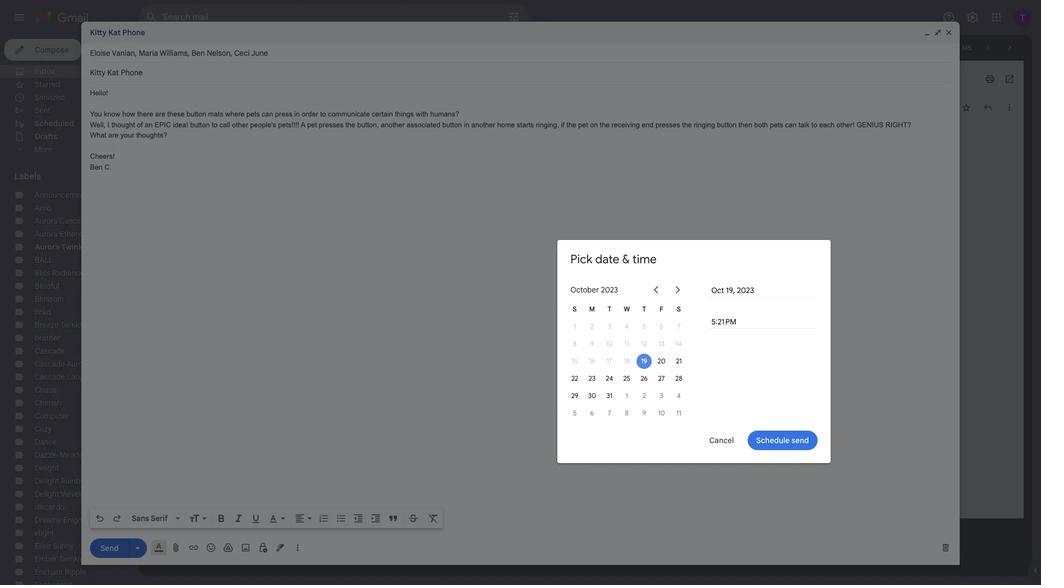 Task type: describe. For each thing, give the bounding box(es) containing it.
cascade down brother
[[35, 347, 65, 356]]

important according to google magic. switch
[[213, 74, 224, 85]]

arno link
[[35, 203, 51, 213]]

home
[[497, 121, 515, 129]]

70
[[118, 67, 126, 75]]

hi jack,
[[178, 129, 203, 137]]

cascade up chaos link
[[35, 373, 65, 382]]

how
[[122, 110, 135, 118]]

remove formatting ‪(⌘\)‬ image
[[428, 514, 439, 524]]

minimize image
[[923, 28, 932, 37]]

25 oct cell
[[618, 370, 636, 388]]

communicate
[[328, 110, 370, 118]]

delight rainbow link
[[35, 477, 90, 487]]

22 oct cell
[[566, 370, 584, 388]]

are your
[[108, 131, 134, 139]]

kitty kat phone
[[90, 28, 145, 37]]

mateo roberts
[[178, 103, 233, 112]]

elight
[[35, 529, 54, 539]]

associated
[[407, 121, 440, 129]]

compose
[[35, 45, 69, 55]]

1 horizontal spatial ben
[[192, 48, 205, 58]]

talk
[[799, 121, 810, 129]]

6 oct cell
[[653, 318, 670, 336]]

italic ‪(⌘i)‬ image
[[233, 514, 244, 524]]

ball
[[35, 255, 53, 265]]

rainbow
[[61, 477, 90, 487]]

of inside the you know how there are these button mats where pets can press in order to communicate certain things with humans? well, i thought of an epic idea! button to call other people's pets!!!! a pet presses the button, another associated button in another home starts ringing, if the pet on the receiving end presses the ringing button then both pets can talk to each other! genius right? what are your thoughts?
[[137, 121, 143, 129]]

me
[[217, 114, 226, 122]]

an
[[145, 121, 153, 129]]

» button
[[673, 285, 683, 296]]

october
[[571, 285, 599, 295]]

1 nov cell
[[618, 388, 636, 405]]

scary
[[178, 72, 208, 86]]

11 nov cell
[[670, 405, 688, 423]]

2 presses from the left
[[656, 121, 680, 129]]

drafts link
[[35, 132, 58, 142]]

8 nov cell
[[618, 405, 636, 423]]

blossom link
[[35, 295, 64, 304]]

31 oct cell
[[601, 388, 618, 405]]

5 oct cell
[[636, 318, 653, 336]]

right?
[[886, 121, 912, 129]]

cozy
[[35, 425, 52, 434]]

w
[[624, 305, 630, 313]]

october 2023 row
[[566, 279, 688, 301]]

7 for the "7 nov" cell
[[608, 409, 611, 418]]

30 oct cell
[[584, 388, 601, 405]]

schedule send button
[[748, 431, 818, 451]]

with
[[416, 110, 428, 118]]

labels
[[14, 171, 41, 182]]

, left maria
[[135, 48, 137, 58]]

labels navigation
[[0, 35, 139, 586]]

cancel button
[[700, 431, 743, 451]]

to right talk
[[812, 121, 818, 129]]

indent less ‪(⌘[)‬ image
[[353, 514, 364, 524]]

cheers!
[[90, 152, 115, 161]]

3 the from the left
[[600, 121, 610, 129]]

ball link
[[35, 255, 53, 265]]

chaos
[[35, 386, 57, 395]]

blissful link
[[35, 281, 59, 291]]

pick date & time heading
[[571, 252, 657, 267]]

«
[[654, 286, 659, 295]]

pick
[[571, 252, 593, 267]]

aurora ethereal link
[[35, 229, 88, 239]]

10 nov cell
[[653, 405, 670, 423]]

cascade up ethereal
[[60, 216, 90, 226]]

1 s from the left
[[573, 305, 577, 313]]

brother
[[35, 334, 60, 343]]

starts
[[517, 121, 534, 129]]

12 of 145
[[947, 44, 972, 52]]

kat
[[108, 28, 121, 37]]

dreamy enigma link
[[35, 516, 88, 526]]

« button
[[651, 285, 662, 296]]

discardo link
[[35, 503, 65, 513]]

16
[[589, 357, 595, 366]]

inbox for "inbox" link
[[35, 67, 55, 76]]

pick date & time
[[571, 252, 657, 267]]

aurora up 'laughter'
[[67, 360, 90, 369]]

18 oct cell
[[618, 353, 636, 370]]

cascade link
[[35, 347, 65, 356]]

to jack , bcc: me
[[178, 114, 226, 122]]

10 for 10 nov cell at the bottom of page
[[658, 409, 665, 418]]

kitty
[[90, 28, 107, 37]]

you
[[90, 110, 102, 118]]

bold ‪(⌘b)‬ image
[[216, 514, 227, 524]]

7 oct cell
[[670, 318, 688, 336]]

23 oct cell
[[584, 370, 601, 388]]

to right order
[[320, 110, 326, 118]]

f
[[660, 305, 664, 313]]

0 vertical spatial of
[[954, 44, 960, 52]]

genius
[[857, 121, 884, 129]]

Not starred checkbox
[[961, 102, 972, 113]]

1 vertical spatial in
[[464, 121, 470, 129]]

4 oct cell
[[618, 318, 636, 336]]

1 vertical spatial twinkle
[[60, 321, 86, 330]]

meadow
[[60, 451, 89, 460]]

strikethrough ‪(⌘⇧x)‬ image
[[408, 514, 419, 524]]

4 the from the left
[[682, 121, 692, 129]]

15 oct cell
[[566, 353, 584, 370]]

cascade aurora link
[[35, 360, 90, 369]]

brother link
[[35, 334, 60, 343]]

where
[[225, 110, 245, 118]]

schedule send
[[757, 436, 809, 446]]

enchant
[[35, 568, 63, 578]]

5 for 5 nov cell
[[573, 409, 577, 418]]

8 for 8 nov cell
[[625, 409, 629, 418]]

2 nov cell
[[636, 388, 653, 405]]

date
[[595, 252, 620, 267]]

end
[[642, 121, 654, 129]]

2 for 2 nov cell
[[643, 392, 646, 400]]

elight link
[[35, 529, 54, 539]]

dazzle
[[35, 451, 58, 460]]

2 t column header from the left
[[636, 301, 653, 318]]

brad link
[[35, 308, 51, 317]]

numbered list ‪(⌘⇧7)‬ image
[[318, 514, 329, 524]]

1 vertical spatial can
[[785, 121, 797, 129]]

7 for 7 oct cell
[[677, 323, 681, 331]]

radiance
[[52, 268, 84, 278]]

snoozed link
[[35, 93, 65, 103]]

2 s column header from the left
[[670, 301, 688, 318]]

nelson
[[207, 48, 231, 58]]

receiving
[[612, 121, 640, 129]]

2 another from the left
[[471, 121, 495, 129]]

1 delight from the top
[[35, 464, 59, 473]]

epic
[[155, 121, 171, 129]]

ember twinkle link
[[35, 555, 84, 565]]

14
[[676, 340, 682, 348]]

computer
[[35, 412, 69, 421]]

starred
[[35, 80, 60, 89]]

10 for '10 oct' "cell"
[[606, 340, 613, 348]]

1 presses from the left
[[319, 121, 344, 129]]

thoughts?
[[136, 131, 167, 139]]

to left the call
[[212, 121, 218, 129]]

Subject field
[[90, 67, 951, 78]]

6 for 6 nov cell
[[590, 409, 594, 418]]

12 for 12 of 145
[[947, 44, 953, 52]]

Date field
[[711, 284, 817, 296]]

jack
[[186, 114, 199, 122]]

3 nov cell
[[653, 388, 670, 405]]

inbox button
[[229, 74, 248, 84]]

elixir
[[35, 542, 51, 552]]

cozy link
[[35, 425, 52, 434]]

6 for 6 oct cell at the bottom right of page
[[660, 323, 664, 331]]

search mail image
[[142, 8, 162, 27]]

redo ‪(⌘y)‬ image
[[112, 514, 123, 524]]

21
[[676, 357, 682, 366]]

1 oct cell
[[566, 318, 584, 336]]

undo ‪(⌘z)‬ image
[[94, 514, 105, 524]]

11 oct cell
[[618, 336, 636, 353]]

ripple
[[65, 568, 86, 578]]

main menu image
[[13, 11, 26, 24]]

sent
[[35, 106, 50, 116]]

13 oct cell
[[653, 336, 670, 353]]

1 horizontal spatial pets
[[770, 121, 783, 129]]

things
[[395, 110, 414, 118]]



Task type: vqa. For each thing, say whether or not it's contained in the screenshot.
option in the Formatting options "TOOLBAR"
no



Task type: locate. For each thing, give the bounding box(es) containing it.
1 t column header from the left
[[601, 301, 618, 318]]

11 inside cell
[[677, 409, 681, 418]]

labels heading
[[14, 171, 115, 182]]

presses down communicate
[[319, 121, 344, 129]]

1 horizontal spatial pet
[[578, 121, 588, 129]]

the right if
[[567, 121, 577, 129]]

t right w
[[642, 305, 646, 313]]

pets
[[247, 110, 260, 118], [770, 121, 783, 129]]

can
[[262, 110, 273, 118], [785, 121, 797, 129]]

0 horizontal spatial ben
[[90, 163, 103, 171]]

can left talk
[[785, 121, 797, 129]]

0 vertical spatial 12
[[947, 44, 953, 52]]

inbox for the inbox button
[[231, 75, 247, 83]]

1 vertical spatial 12
[[641, 340, 647, 348]]

the
[[346, 121, 355, 129], [567, 121, 577, 129], [600, 121, 610, 129], [682, 121, 692, 129]]

1 horizontal spatial in
[[464, 121, 470, 129]]

formatting options toolbar
[[90, 509, 443, 529]]

well,
[[90, 121, 106, 129]]

chaos link
[[35, 386, 57, 395]]

0 horizontal spatial 11
[[625, 340, 629, 348]]

of
[[954, 44, 960, 52], [137, 121, 143, 129]]

grid inside "pick date & time" dialog
[[566, 301, 688, 423]]

1 horizontal spatial inbox
[[231, 75, 247, 83]]

cherish link
[[35, 399, 61, 408]]

1 vertical spatial 3
[[660, 392, 663, 400]]

cascade down cascade link
[[35, 360, 65, 369]]

inbox inside labels navigation
[[35, 67, 55, 76]]

ringing
[[694, 121, 715, 129]]

12 inside cell
[[641, 340, 647, 348]]

11 for 11 oct cell
[[625, 340, 629, 348]]

12 down close "icon"
[[947, 44, 953, 52]]

1 vertical spatial of
[[137, 121, 143, 129]]

t column header right w
[[636, 301, 653, 318]]

1 vertical spatial delight
[[35, 477, 59, 487]]

11 inside cell
[[625, 340, 629, 348]]

0 vertical spatial can
[[262, 110, 273, 118]]

on
[[590, 121, 598, 129]]

1 horizontal spatial presses
[[656, 121, 680, 129]]

1 horizontal spatial 7
[[677, 323, 681, 331]]

2 horizontal spatial 2
[[643, 392, 646, 400]]

twinkle right the breeze
[[60, 321, 86, 330]]

0 horizontal spatial of
[[137, 121, 143, 129]]

13
[[659, 340, 665, 348]]

7 nov cell
[[601, 405, 618, 423]]

10 oct cell
[[601, 336, 618, 353]]

0 vertical spatial 5
[[643, 323, 646, 331]]

delight up discardo
[[35, 490, 59, 500]]

1 horizontal spatial 11
[[677, 409, 681, 418]]

, up scary
[[188, 48, 190, 58]]

0 vertical spatial 8
[[573, 340, 577, 348]]

3 down '27 oct' cell
[[660, 392, 663, 400]]

grid
[[566, 301, 688, 423]]

these
[[167, 110, 185, 118]]

settings image
[[967, 11, 980, 24]]

5 right 4 oct cell
[[643, 323, 646, 331]]

8 oct cell
[[566, 336, 584, 353]]

1 horizontal spatial s column header
[[670, 301, 688, 318]]

0 vertical spatial pets
[[247, 110, 260, 118]]

1 horizontal spatial 4
[[677, 392, 681, 400]]

delight down dazzle
[[35, 464, 59, 473]]

0 vertical spatial 7
[[677, 323, 681, 331]]

are
[[155, 110, 165, 118]]

5
[[643, 323, 646, 331], [573, 409, 577, 418]]

0 horizontal spatial t
[[608, 305, 612, 313]]

schedule
[[757, 436, 790, 446]]

24 oct cell
[[601, 370, 618, 388]]

another
[[381, 121, 405, 129], [471, 121, 495, 129]]

18
[[624, 357, 630, 366]]

0 horizontal spatial 1
[[574, 323, 576, 331]]

s column header left m
[[566, 301, 584, 318]]

29 oct cell
[[566, 388, 584, 405]]

brad
[[35, 308, 51, 317]]

pets right both
[[770, 121, 783, 129]]

pop out image
[[934, 28, 943, 37]]

19 oct cell
[[636, 353, 653, 370]]

s right f
[[677, 305, 681, 313]]

0 horizontal spatial pet
[[307, 121, 317, 129]]

pets up the people's
[[247, 110, 260, 118]]

the right 'on'
[[600, 121, 610, 129]]

announcement arno aurora cascade aurora ethereal aurora twinkle ball bliss radiance blissful blossom brad breeze twinkle brother cascade cascade aurora cascade laughter chaos cherish computer cozy dance dazzle meadow delight delight rainbow delight velvet discardo dreamy enigma elight elixir sunny ember twinkle enchant ripple
[[35, 190, 98, 578]]

time
[[633, 252, 657, 267]]

phone
[[122, 28, 145, 37]]

1 vertical spatial 8
[[625, 409, 629, 418]]

sunny
[[53, 542, 74, 552]]

9 for the 9 nov cell
[[643, 409, 646, 418]]

another down certain
[[381, 121, 405, 129]]

1 horizontal spatial of
[[954, 44, 960, 52]]

there
[[137, 110, 153, 118]]

computer link
[[35, 412, 69, 421]]

1 horizontal spatial 8
[[625, 409, 629, 418]]

twinkle up the ripple
[[59, 555, 84, 565]]

0 vertical spatial 11
[[625, 340, 629, 348]]

1 vertical spatial ben
[[90, 163, 103, 171]]

the left the ringing
[[682, 121, 692, 129]]

in left order
[[294, 110, 300, 118]]

1 horizontal spatial t column header
[[636, 301, 653, 318]]

0 horizontal spatial inbox
[[35, 67, 55, 76]]

0 vertical spatial twinkle
[[61, 242, 89, 252]]

press
[[275, 110, 292, 118]]

26 oct cell
[[636, 370, 653, 388]]

0 horizontal spatial 6
[[590, 409, 594, 418]]

26
[[641, 375, 648, 383]]

eloise
[[90, 48, 110, 58]]

2023
[[601, 285, 618, 295]]

2 down m column header
[[591, 323, 594, 331]]

11 for the 11 nov cell
[[677, 409, 681, 418]]

3 for 3 oct 'cell'
[[608, 323, 611, 331]]

0 horizontal spatial 2
[[122, 119, 126, 127]]

4 for 4 nov cell
[[677, 392, 681, 400]]

9 oct cell
[[584, 336, 601, 353]]

0 horizontal spatial in
[[294, 110, 300, 118]]

1 the from the left
[[346, 121, 355, 129]]

9
[[590, 340, 594, 348], [643, 409, 646, 418]]

0 horizontal spatial 3
[[608, 323, 611, 331]]

1 vertical spatial 11
[[677, 409, 681, 418]]

ben
[[192, 48, 205, 58], [90, 163, 103, 171]]

0 vertical spatial 1
[[574, 323, 576, 331]]

m column header
[[584, 301, 601, 318]]

5 for 5 oct cell
[[643, 323, 646, 331]]

1 vertical spatial 5
[[573, 409, 577, 418]]

1 horizontal spatial 5
[[643, 323, 646, 331]]

0 horizontal spatial 5
[[573, 409, 577, 418]]

can up the people's
[[262, 110, 273, 118]]

cancel
[[709, 436, 734, 446]]

0 horizontal spatial another
[[381, 121, 405, 129]]

22
[[571, 375, 578, 383]]

cascade laughter link
[[35, 373, 98, 382]]

delight down delight link
[[35, 477, 59, 487]]

bulleted list ‪(⌘⇧8)‬ image
[[336, 514, 347, 524]]

1 vertical spatial 2
[[591, 323, 594, 331]]

145
[[962, 44, 972, 52]]

to left jack
[[178, 114, 184, 122]]

1 vertical spatial 1
[[626, 392, 628, 400]]

in
[[294, 110, 300, 118], [464, 121, 470, 129]]

6
[[660, 323, 664, 331], [590, 409, 594, 418]]

vanian
[[112, 48, 135, 58]]

grid containing s
[[566, 301, 688, 423]]

send
[[792, 436, 809, 446]]

21 oct cell
[[670, 353, 688, 370]]

20
[[658, 357, 666, 366]]

9 down 2 nov cell
[[643, 409, 646, 418]]

breeze
[[35, 321, 59, 330]]

ben left nelson
[[192, 48, 205, 58]]

people's
[[250, 121, 276, 129]]

williams
[[160, 48, 188, 58]]

2 oct cell
[[584, 318, 601, 336]]

3
[[608, 323, 611, 331], [660, 392, 663, 400]]

1 horizontal spatial 2
[[591, 323, 594, 331]]

9 inside cell
[[643, 409, 646, 418]]

what
[[90, 131, 106, 139]]

0 vertical spatial 10
[[606, 340, 613, 348]]

3 inside 'cell'
[[608, 323, 611, 331]]

2 down 26 oct cell
[[643, 392, 646, 400]]

close image
[[945, 28, 954, 37]]

presses right end
[[656, 121, 680, 129]]

0 horizontal spatial pets
[[247, 110, 260, 118]]

1 inside '1 oct' cell
[[574, 323, 576, 331]]

1 vertical spatial 7
[[608, 409, 611, 418]]

20 oct cell
[[653, 353, 670, 370]]

f column header
[[653, 301, 670, 318]]

inbox up starred
[[35, 67, 55, 76]]

both
[[754, 121, 768, 129]]

4 down w column header
[[625, 323, 629, 331]]

2 vertical spatial twinkle
[[59, 555, 84, 565]]

1 vertical spatial 6
[[590, 409, 594, 418]]

pet left 'on'
[[578, 121, 588, 129]]

, left bcc:
[[199, 114, 201, 122]]

underline ‪(⌘u)‬ image
[[251, 514, 261, 524]]

1 pet from the left
[[307, 121, 317, 129]]

order
[[302, 110, 318, 118]]

6 down f column header
[[660, 323, 664, 331]]

12 down 5 oct cell
[[641, 340, 647, 348]]

3 right 2 oct cell in the right bottom of the page
[[608, 323, 611, 331]]

1 horizontal spatial 1
[[626, 392, 628, 400]]

ethereal
[[60, 229, 88, 239]]

1 horizontal spatial 6
[[660, 323, 664, 331]]

aurora down 'arno' link
[[35, 216, 58, 226]]

delight velvet link
[[35, 490, 81, 500]]

0 vertical spatial 4
[[625, 323, 629, 331]]

dreamy
[[35, 516, 61, 526]]

s column header right f
[[670, 301, 688, 318]]

scheduled
[[35, 119, 74, 129]]

8 down '1 oct' cell
[[573, 340, 577, 348]]

12 for 12
[[641, 340, 647, 348]]

Message Body text field
[[90, 88, 951, 506]]

49
[[118, 132, 126, 140]]

indent more ‪(⌘])‬ image
[[370, 514, 381, 524]]

1 horizontal spatial s
[[677, 305, 681, 313]]

8
[[573, 340, 577, 348], [625, 409, 629, 418]]

7 up 14
[[677, 323, 681, 331]]

2 inside labels navigation
[[122, 119, 126, 127]]

9 nov cell
[[636, 405, 653, 423]]

0 horizontal spatial t column header
[[601, 301, 618, 318]]

aurora up aurora twinkle link
[[35, 229, 58, 239]]

3 for 3 nov cell
[[660, 392, 663, 400]]

0 vertical spatial 2
[[122, 119, 126, 127]]

in left home
[[464, 121, 470, 129]]

7 inside cell
[[608, 409, 611, 418]]

9 for 9 oct cell
[[590, 340, 594, 348]]

1 inside cell
[[626, 392, 628, 400]]

2 vertical spatial delight
[[35, 490, 59, 500]]

1 horizontal spatial can
[[785, 121, 797, 129]]

None search field
[[139, 4, 529, 30]]

advanced search options image
[[503, 6, 525, 28]]

quote ‪(⌘⇧9)‬ image
[[388, 514, 399, 524]]

aurora up ball link
[[35, 242, 60, 252]]

0 horizontal spatial can
[[262, 110, 273, 118]]

1 horizontal spatial t
[[642, 305, 646, 313]]

1 vertical spatial 9
[[643, 409, 646, 418]]

1 for '1 oct' cell
[[574, 323, 576, 331]]

pet right a
[[307, 121, 317, 129]]

sent link
[[35, 106, 50, 116]]

compose button
[[4, 39, 82, 61]]

1 another from the left
[[381, 121, 405, 129]]

blissful
[[35, 281, 59, 291]]

scheduled link
[[35, 119, 74, 129]]

1 horizontal spatial 3
[[660, 392, 663, 400]]

8 down the 1 nov cell at the bottom right
[[625, 409, 629, 418]]

t column header left w
[[601, 301, 618, 318]]

2 for 2 oct cell in the right bottom of the page
[[591, 323, 594, 331]]

0 horizontal spatial 12
[[641, 340, 647, 348]]

1 horizontal spatial 9
[[643, 409, 646, 418]]

inbox right important according to google magic. switch at top left
[[231, 75, 247, 83]]

10 down 3 nov cell
[[658, 409, 665, 418]]

pick date & time dialog
[[558, 240, 831, 464]]

1 vertical spatial pets
[[770, 121, 783, 129]]

0 horizontal spatial s
[[573, 305, 577, 313]]

0 horizontal spatial 7
[[608, 409, 611, 418]]

eloise vanian , maria williams , ben nelson , ceci june
[[90, 48, 268, 58]]

3 delight from the top
[[35, 490, 59, 500]]

twinkle
[[61, 242, 89, 252], [60, 321, 86, 330], [59, 555, 84, 565]]

ben inside cheers! ben c.
[[90, 163, 103, 171]]

mateo
[[178, 103, 201, 112]]

16 oct cell
[[584, 353, 601, 370]]

19
[[641, 357, 647, 366]]

9 inside 9 oct cell
[[590, 340, 594, 348]]

2 down how
[[122, 119, 126, 127]]

if
[[561, 121, 565, 129]]

2 pet from the left
[[578, 121, 588, 129]]

maria
[[139, 48, 158, 58]]

twinkle down ethereal
[[61, 242, 89, 252]]

bliss
[[35, 268, 50, 278]]

of left an
[[137, 121, 143, 129]]

ben left c.
[[90, 163, 103, 171]]

0 vertical spatial in
[[294, 110, 300, 118]]

4 for 4 oct cell
[[625, 323, 629, 331]]

9 down 2 oct cell in the right bottom of the page
[[590, 340, 594, 348]]

2 vertical spatial 2
[[643, 392, 646, 400]]

laughter
[[67, 373, 98, 382]]

s
[[573, 305, 577, 313], [677, 305, 681, 313]]

1 horizontal spatial another
[[471, 121, 495, 129]]

ember
[[35, 555, 57, 565]]

w column header
[[618, 301, 636, 318]]

2 delight from the top
[[35, 477, 59, 487]]

m
[[589, 305, 595, 313]]

inbox inside button
[[231, 75, 247, 83]]

1 vertical spatial 4
[[677, 392, 681, 400]]

1 horizontal spatial 12
[[947, 44, 953, 52]]

i
[[108, 121, 110, 129]]

thought
[[111, 121, 135, 129]]

3 oct cell
[[601, 318, 618, 336]]

discard draft ‪(⌘⇧d)‬ image
[[940, 543, 951, 554]]

4 down 28 oct cell
[[677, 392, 681, 400]]

5 nov cell
[[566, 405, 584, 423]]

0 horizontal spatial 4
[[625, 323, 629, 331]]

0 vertical spatial 3
[[608, 323, 611, 331]]

presses
[[319, 121, 344, 129], [656, 121, 680, 129]]

10 down 3 oct 'cell'
[[606, 340, 613, 348]]

0 horizontal spatial presses
[[319, 121, 344, 129]]

0 horizontal spatial 9
[[590, 340, 594, 348]]

17 oct cell
[[601, 353, 618, 370]]

11 down 4 oct cell
[[625, 340, 629, 348]]

Time field
[[711, 316, 817, 328]]

28 oct cell
[[670, 370, 688, 388]]

10 inside cell
[[658, 409, 665, 418]]

1 s column header from the left
[[566, 301, 584, 318]]

15
[[572, 357, 578, 366]]

1 horizontal spatial 10
[[658, 409, 665, 418]]

8 for 8 oct cell
[[573, 340, 577, 348]]

12 oct cell
[[636, 336, 653, 353]]

0 vertical spatial 9
[[590, 340, 594, 348]]

, left ceci
[[231, 48, 233, 58]]

6 down "30 oct" cell
[[590, 409, 594, 418]]

of left 145
[[954, 44, 960, 52]]

button,
[[357, 121, 379, 129]]

7 down 31 oct cell
[[608, 409, 611, 418]]

1 vertical spatial 10
[[658, 409, 665, 418]]

10
[[606, 340, 613, 348], [658, 409, 665, 418]]

,
[[135, 48, 137, 58], [188, 48, 190, 58], [231, 48, 233, 58], [199, 114, 201, 122]]

another left home
[[471, 121, 495, 129]]

31
[[607, 392, 613, 400]]

11 down 4 nov cell
[[677, 409, 681, 418]]

0 vertical spatial 6
[[660, 323, 664, 331]]

kitty kat phone dialog
[[81, 22, 960, 566]]

velvet
[[61, 490, 81, 500]]

s left m
[[573, 305, 577, 313]]

s column header
[[566, 301, 584, 318], [670, 301, 688, 318]]

1 left 2 oct cell in the right bottom of the page
[[574, 323, 576, 331]]

0 horizontal spatial s column header
[[566, 301, 584, 318]]

30
[[588, 392, 596, 400]]

t left w
[[608, 305, 612, 313]]

bliss radiance link
[[35, 268, 84, 278]]

0 vertical spatial delight
[[35, 464, 59, 473]]

14 oct cell
[[670, 336, 688, 353]]

t column header
[[601, 301, 618, 318], [636, 301, 653, 318]]

dance
[[35, 438, 57, 447]]

0 horizontal spatial 10
[[606, 340, 613, 348]]

1 t from the left
[[608, 305, 612, 313]]

10 inside "cell"
[[606, 340, 613, 348]]

4 nov cell
[[670, 388, 688, 405]]

2 s from the left
[[677, 305, 681, 313]]

7 inside cell
[[677, 323, 681, 331]]

the down communicate
[[346, 121, 355, 129]]

2 the from the left
[[567, 121, 577, 129]]

1 for the 1 nov cell at the bottom right
[[626, 392, 628, 400]]

more
[[35, 145, 52, 155]]

6 nov cell
[[584, 405, 601, 423]]

3 inside cell
[[660, 392, 663, 400]]

ringing,
[[536, 121, 559, 129]]

5 down 29 oct cell
[[573, 409, 577, 418]]

0 horizontal spatial 8
[[573, 340, 577, 348]]

2 t from the left
[[642, 305, 646, 313]]

0 vertical spatial ben
[[192, 48, 205, 58]]

1 down 25 oct cell
[[626, 392, 628, 400]]

27 oct cell
[[653, 370, 670, 388]]



